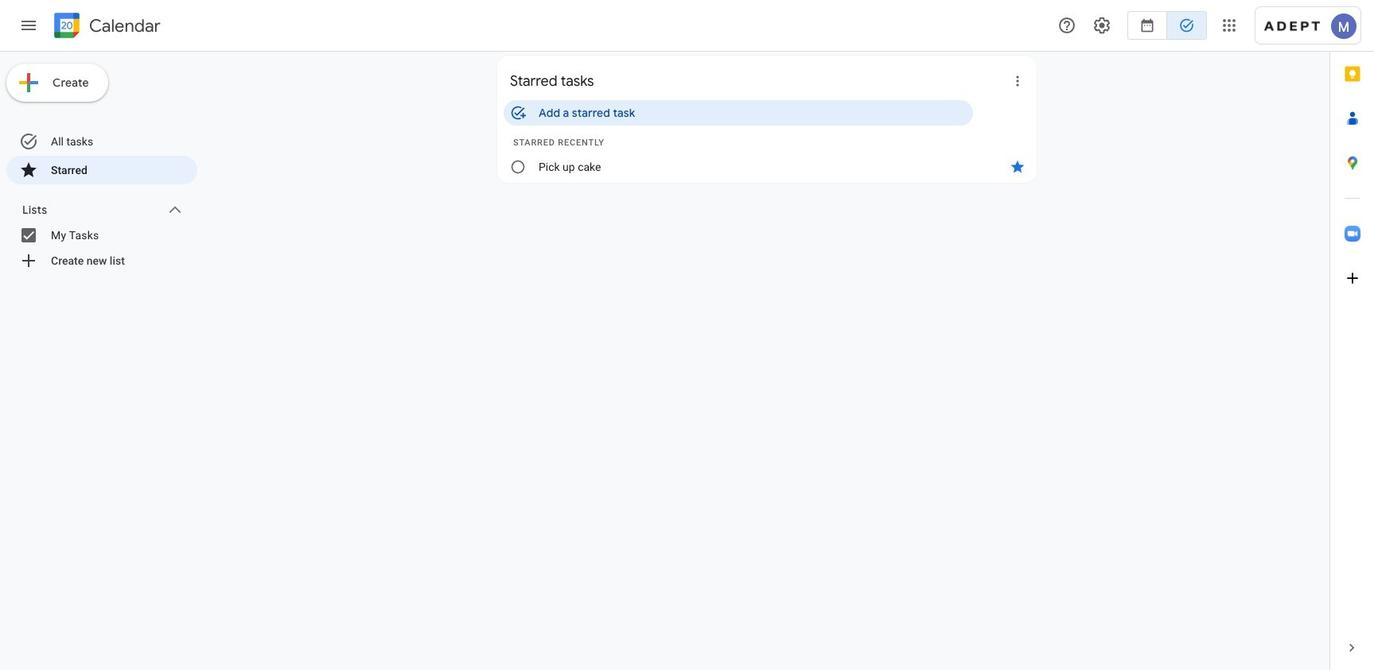 Task type: vqa. For each thing, say whether or not it's contained in the screenshot.
heading
yes



Task type: describe. For each thing, give the bounding box(es) containing it.
tasks sidebar image
[[19, 16, 38, 35]]

calendar element
[[51, 10, 161, 45]]



Task type: locate. For each thing, give the bounding box(es) containing it.
support menu image
[[1058, 16, 1077, 35]]

tab list
[[1331, 52, 1374, 626]]

heading inside the calendar element
[[86, 16, 161, 35]]

heading
[[86, 16, 161, 35]]

settings menu image
[[1093, 16, 1112, 35]]



